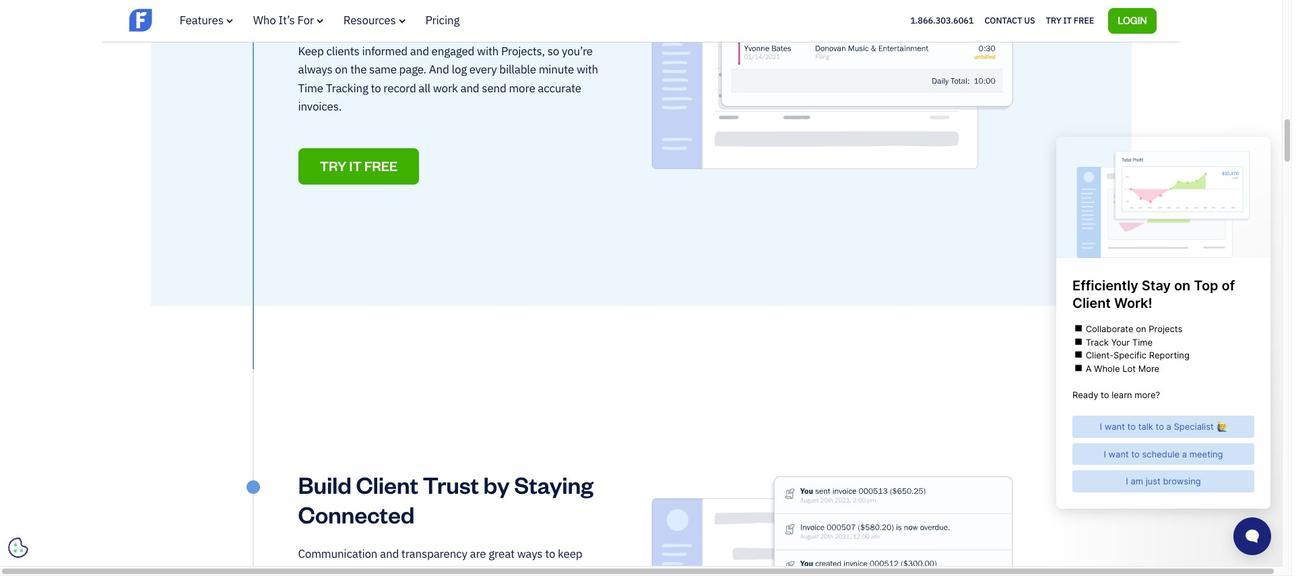 Task type: vqa. For each thing, say whether or not it's contained in the screenshot.
Us in the right of the page
yes



Task type: locate. For each thing, give the bounding box(es) containing it.
who
[[253, 13, 276, 28]]

0 vertical spatial and
[[410, 44, 429, 59]]

0 horizontal spatial to
[[371, 81, 381, 95]]

staying
[[514, 470, 594, 499]]

login link
[[1109, 8, 1157, 34]]

accurate
[[538, 81, 582, 95]]

dialog
[[0, 0, 1292, 576]]

build client trust by staying connected
[[298, 470, 594, 529]]

record
[[384, 81, 416, 95]]

client right build
[[356, 470, 418, 499]]

and up "page."
[[410, 44, 429, 59]]

time
[[298, 81, 323, 95]]

great
[[489, 546, 515, 561]]

to down same
[[371, 81, 381, 95]]

1 horizontal spatial client
[[491, 565, 521, 576]]

work
[[433, 81, 458, 95]]

1 vertical spatial with
[[577, 62, 598, 77]]

0 vertical spatial to
[[371, 81, 381, 95]]

with up the every
[[477, 44, 499, 59]]

send
[[482, 81, 507, 95]]

to inside the keep clients informed and engaged with projects, so you're always on the same page. and log every billable minute with time tracking to record all work and send more accurate invoices.
[[371, 81, 381, 95]]

resources
[[343, 13, 396, 28]]

and up in
[[380, 546, 399, 561]]

contact us link
[[985, 12, 1035, 29]]

informed
[[362, 44, 408, 59]]

try it free
[[1046, 15, 1094, 26]]

0 horizontal spatial client
[[356, 470, 418, 499]]

0 vertical spatial clients
[[326, 44, 360, 59]]

pricing link
[[426, 13, 460, 28]]

the
[[350, 62, 367, 77]]

with down you're
[[577, 62, 598, 77]]

client down great in the left of the page
[[491, 565, 521, 576]]

minute
[[539, 62, 574, 77]]

login
[[1118, 14, 1147, 26]]

so
[[548, 44, 559, 59]]

build
[[298, 470, 352, 499]]

to left keep
[[545, 546, 555, 561]]

and inside communication and transparency are great ways to keep clients interested in their project. with client portal
[[380, 546, 399, 561]]

1 vertical spatial and
[[461, 81, 479, 95]]

clients down the communication
[[298, 565, 331, 576]]

for
[[298, 13, 314, 28]]

free
[[1074, 15, 1094, 26]]

1 vertical spatial to
[[545, 546, 555, 561]]

and
[[429, 62, 449, 77]]

1.866.303.6061
[[910, 15, 974, 26]]

to
[[371, 81, 381, 95], [545, 546, 555, 561]]

0 vertical spatial client
[[356, 470, 418, 499]]

0 horizontal spatial with
[[477, 44, 499, 59]]

every
[[470, 62, 497, 77]]

client
[[356, 470, 418, 499], [491, 565, 521, 576]]

billable
[[500, 62, 536, 77]]

1 vertical spatial clients
[[298, 565, 331, 576]]

contact us
[[985, 15, 1035, 26]]

1.866.303.6061 link
[[910, 15, 974, 26]]

to inside communication and transparency are great ways to keep clients interested in their project. with client portal
[[545, 546, 555, 561]]

1 horizontal spatial to
[[545, 546, 555, 561]]

communication
[[298, 546, 378, 561]]

clients up on
[[326, 44, 360, 59]]

try
[[1046, 15, 1062, 26]]

keep
[[558, 546, 583, 561]]

and down log on the left top of page
[[461, 81, 479, 95]]

with
[[477, 44, 499, 59], [577, 62, 598, 77]]

try
[[320, 157, 347, 175]]

clients inside communication and transparency are great ways to keep clients interested in their project. with client portal
[[298, 565, 331, 576]]

by
[[483, 470, 510, 499]]

who it's for
[[253, 13, 314, 28]]

2 horizontal spatial and
[[461, 81, 479, 95]]

cookie consent banner dialog
[[10, 400, 212, 556]]

clients
[[326, 44, 360, 59], [298, 565, 331, 576]]

freshbooks logo image
[[129, 7, 233, 33]]

clients inside the keep clients informed and engaged with projects, so you're always on the same page. and log every billable minute with time tracking to record all work and send more accurate invoices.
[[326, 44, 360, 59]]

with
[[466, 565, 489, 576]]

1 horizontal spatial with
[[577, 62, 598, 77]]

their
[[399, 565, 423, 576]]

and
[[410, 44, 429, 59], [461, 81, 479, 95], [380, 546, 399, 561]]

1 horizontal spatial and
[[410, 44, 429, 59]]

resources link
[[343, 13, 405, 28]]

1 vertical spatial client
[[491, 565, 521, 576]]

pricing
[[426, 13, 460, 28]]

client inside "build client trust by staying connected"
[[356, 470, 418, 499]]

us
[[1024, 15, 1035, 26]]

contact
[[985, 15, 1023, 26]]

free
[[364, 157, 398, 175]]

0 horizontal spatial and
[[380, 546, 399, 561]]

2 vertical spatial and
[[380, 546, 399, 561]]



Task type: describe. For each thing, give the bounding box(es) containing it.
engaged
[[432, 44, 475, 59]]

log
[[452, 62, 467, 77]]

invoices.
[[298, 99, 342, 114]]

features link
[[180, 13, 233, 28]]

transparency
[[402, 546, 467, 561]]

project.
[[425, 565, 463, 576]]

all
[[419, 81, 431, 95]]

keep clients informed and engaged with projects, so you're always on the same page. and log every billable minute with time tracking to record all work and send more accurate invoices.
[[298, 44, 598, 114]]

try it free link
[[298, 148, 419, 185]]

it's
[[279, 13, 295, 28]]

in
[[388, 565, 397, 576]]

tracking
[[326, 81, 368, 95]]

who it's for link
[[253, 13, 323, 28]]

it
[[1064, 15, 1072, 26]]

on
[[335, 62, 348, 77]]

interested
[[334, 565, 385, 576]]

connected
[[298, 499, 415, 529]]

0 vertical spatial with
[[477, 44, 499, 59]]

trust
[[423, 470, 479, 499]]

try it free
[[320, 157, 398, 175]]

it
[[349, 157, 362, 175]]

try it free link
[[1046, 12, 1094, 29]]

are
[[470, 546, 486, 561]]

client inside communication and transparency are great ways to keep clients interested in their project. with client portal
[[491, 565, 521, 576]]

projects,
[[501, 44, 545, 59]]

same
[[369, 62, 397, 77]]

ways
[[517, 546, 543, 561]]

keep
[[298, 44, 324, 59]]

features
[[180, 13, 224, 28]]

you're
[[562, 44, 593, 59]]

always
[[298, 62, 333, 77]]

more
[[509, 81, 535, 95]]

page.
[[399, 62, 427, 77]]

communication and transparency are great ways to keep clients interested in their project. with client portal
[[298, 546, 583, 576]]

cookie preferences image
[[8, 538, 28, 558]]



